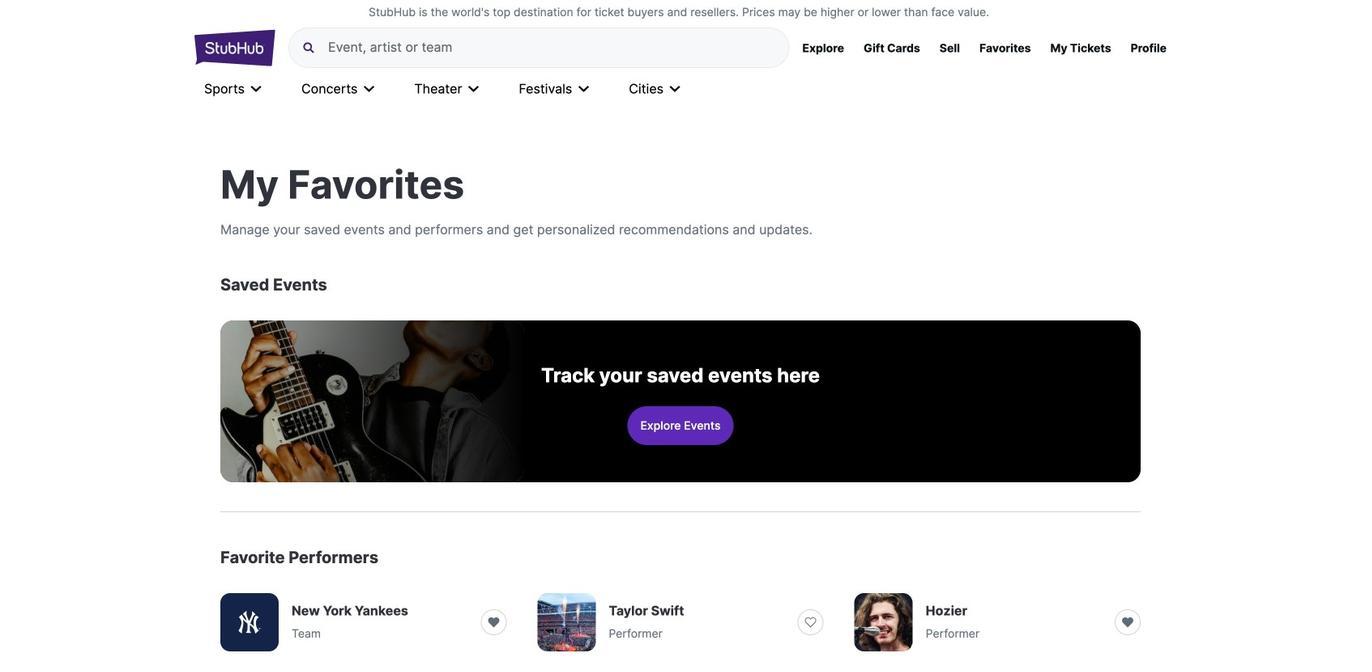 Task type: locate. For each thing, give the bounding box(es) containing it.
hozier image
[[854, 594, 913, 652]]

man playing the guitar image
[[220, 321, 524, 483]]

new york yankees image
[[220, 594, 279, 652]]



Task type: vqa. For each thing, say whether or not it's contained in the screenshot.
the bottom seat
no



Task type: describe. For each thing, give the bounding box(es) containing it.
stubhub image
[[194, 28, 275, 68]]

Event, artist or team search field
[[328, 40, 776, 56]]

taylor swift image
[[537, 594, 596, 652]]



